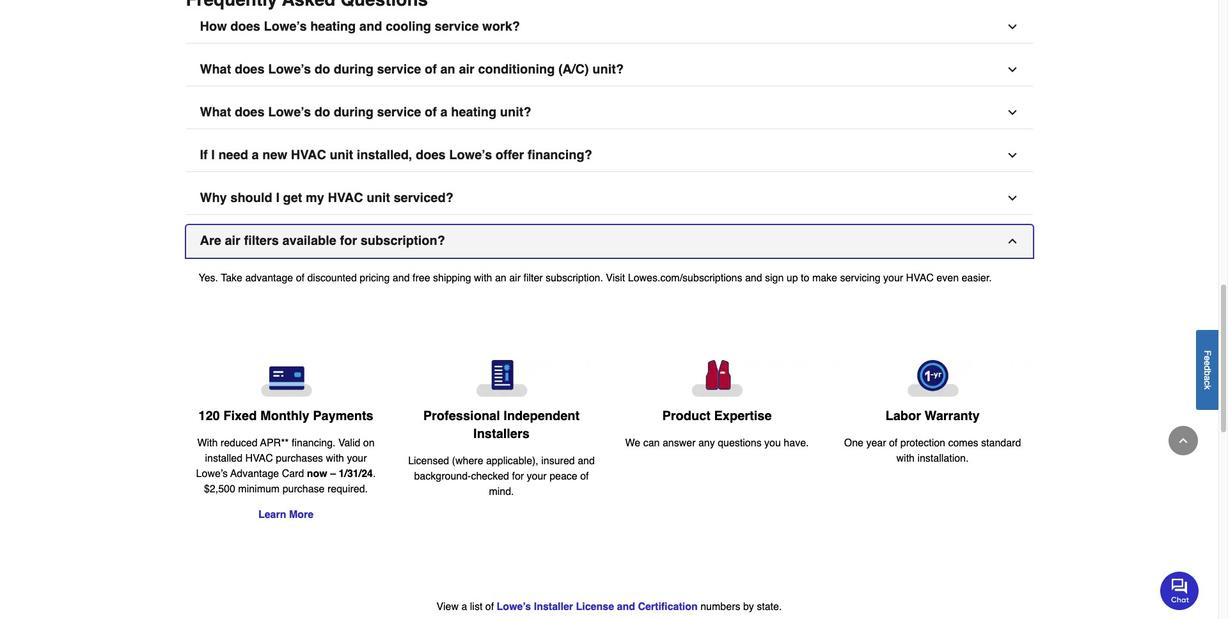 Task type: locate. For each thing, give the bounding box(es) containing it.
for inside licensed (where applicable), insured and background-checked for your peace of mind.
[[512, 471, 524, 482]]

0 vertical spatial chevron down image
[[1006, 20, 1019, 33]]

does
[[231, 19, 260, 34], [235, 62, 265, 77], [235, 105, 265, 119], [416, 148, 446, 162]]

chevron down image inside how does lowe's heating and cooling service work? button
[[1006, 20, 1019, 33]]

chevron up image inside are air filters available for subscription? button
[[1006, 235, 1019, 247]]

1 horizontal spatial for
[[512, 471, 524, 482]]

now – 1/31/24
[[307, 468, 373, 480]]

1 vertical spatial chevron up image
[[1177, 434, 1190, 447]]

air left 'filter'
[[509, 272, 521, 284]]

any
[[699, 437, 715, 449]]

reduced
[[221, 438, 258, 449]]

1 vertical spatial during
[[334, 105, 374, 119]]

1 vertical spatial unit?
[[500, 105, 532, 119]]

e up b
[[1203, 361, 1213, 366]]

1 horizontal spatial chevron up image
[[1177, 434, 1190, 447]]

certification
[[638, 601, 698, 613]]

lowe's installer license and certification link
[[497, 601, 698, 613]]

should
[[231, 190, 272, 205]]

chevron down image
[[1006, 63, 1019, 76], [1006, 106, 1019, 119], [1006, 192, 1019, 205]]

0 vertical spatial chevron up image
[[1006, 235, 1019, 247]]

2 vertical spatial air
[[509, 272, 521, 284]]

and right insured
[[578, 455, 595, 467]]

and left free
[[393, 272, 410, 284]]

shipping
[[433, 272, 471, 284]]

now
[[307, 468, 327, 480]]

more
[[289, 509, 314, 521]]

with down protection
[[897, 453, 915, 464]]

chevron down image for conditioning
[[1006, 63, 1019, 76]]

chevron down image inside what does lowe's do during service of a heating unit? button
[[1006, 106, 1019, 119]]

your up 1/31/24
[[347, 453, 367, 464]]

0 vertical spatial unit?
[[593, 62, 624, 77]]

of down what does lowe's do during service of an air conditioning (a/c) unit?
[[425, 105, 437, 119]]

one year of protection comes standard with installation.
[[844, 438, 1021, 464]]

(a/c)
[[559, 62, 589, 77]]

1 horizontal spatial heating
[[451, 105, 497, 119]]

lowe's
[[264, 19, 307, 34], [268, 62, 311, 77], [268, 105, 311, 119], [449, 148, 492, 162], [196, 468, 228, 480], [497, 601, 531, 613]]

your inside with reduced apr** financing. valid on installed hvac purchases with your lowe's advantage card
[[347, 453, 367, 464]]

of inside button
[[425, 105, 437, 119]]

1 horizontal spatial unit?
[[593, 62, 624, 77]]

an
[[441, 62, 455, 77], [495, 272, 507, 284]]

for right available
[[340, 233, 357, 248]]

1 vertical spatial an
[[495, 272, 507, 284]]

unit inside why should i get my hvac unit serviced? button
[[367, 190, 390, 205]]

financing?
[[528, 148, 592, 162]]

learn more
[[258, 509, 314, 521]]

your inside licensed (where applicable), insured and background-checked for your peace of mind.
[[527, 471, 547, 482]]

subscription?
[[361, 233, 445, 248]]

1 chevron down image from the top
[[1006, 63, 1019, 76]]

chevron down image inside if i need a new hvac unit installed, does lowe's offer financing? button
[[1006, 149, 1019, 162]]

do inside what does lowe's do during service of an air conditioning (a/c) unit? button
[[315, 62, 330, 77]]

subscription.
[[546, 272, 603, 284]]

2 chevron down image from the top
[[1006, 149, 1019, 162]]

do for an
[[315, 62, 330, 77]]

visit
[[606, 272, 625, 284]]

1 vertical spatial air
[[225, 233, 241, 248]]

1 vertical spatial do
[[315, 105, 330, 119]]

one
[[844, 438, 864, 449]]

0 horizontal spatial unit?
[[500, 105, 532, 119]]

do inside what does lowe's do during service of a heating unit? button
[[315, 105, 330, 119]]

unit for serviced?
[[367, 190, 390, 205]]

does inside button
[[235, 105, 265, 119]]

1 vertical spatial unit
[[367, 190, 390, 205]]

list
[[470, 601, 483, 613]]

unit? down conditioning
[[500, 105, 532, 119]]

what inside what does lowe's do during service of an air conditioning (a/c) unit? button
[[200, 62, 231, 77]]

with reduced apr** financing. valid on installed hvac purchases with your lowe's advantage card
[[196, 438, 375, 480]]

with right shipping
[[474, 272, 492, 284]]

filters
[[244, 233, 279, 248]]

0 vertical spatial your
[[884, 272, 904, 284]]

serviced?
[[394, 190, 454, 205]]

how does lowe's heating and cooling service work? button
[[186, 11, 1033, 43]]

0 vertical spatial chevron down image
[[1006, 63, 1019, 76]]

a
[[441, 105, 448, 119], [252, 148, 259, 162], [1203, 376, 1213, 381], [462, 601, 467, 613]]

minimum
[[238, 484, 280, 495]]

license
[[576, 601, 614, 613]]

0 horizontal spatial with
[[326, 453, 344, 464]]

k
[[1203, 385, 1213, 390]]

1 vertical spatial i
[[276, 190, 280, 205]]

pricing
[[360, 272, 390, 284]]

1 vertical spatial your
[[347, 453, 367, 464]]

why should i get my hvac unit serviced?
[[200, 190, 454, 205]]

a down what does lowe's do during service of an air conditioning (a/c) unit?
[[441, 105, 448, 119]]

your down insured
[[527, 471, 547, 482]]

0 vertical spatial service
[[435, 19, 479, 34]]

chevron up image
[[1006, 235, 1019, 247], [1177, 434, 1190, 447]]

(where
[[452, 455, 483, 467]]

we can answer any questions you have.
[[625, 437, 809, 449]]

0 vertical spatial i
[[211, 148, 215, 162]]

1 vertical spatial service
[[377, 62, 421, 77]]

0 vertical spatial an
[[441, 62, 455, 77]]

1 horizontal spatial with
[[474, 272, 492, 284]]

1 horizontal spatial i
[[276, 190, 280, 205]]

chevron down image for if i need a new hvac unit installed, does lowe's offer financing?
[[1006, 149, 1019, 162]]

service down cooling
[[377, 62, 421, 77]]

0 vertical spatial heating
[[310, 19, 356, 34]]

0 horizontal spatial unit
[[330, 148, 353, 162]]

even
[[937, 272, 959, 284]]

e up d
[[1203, 356, 1213, 361]]

your
[[884, 272, 904, 284], [347, 453, 367, 464], [527, 471, 547, 482]]

. $2,500 minimum purchase required.
[[204, 468, 376, 495]]

and
[[359, 19, 382, 34], [393, 272, 410, 284], [745, 272, 762, 284], [578, 455, 595, 467], [617, 601, 635, 613]]

professional
[[423, 409, 500, 423]]

hvac right my
[[328, 190, 363, 205]]

during up installed, on the top
[[334, 105, 374, 119]]

hvac right new
[[291, 148, 326, 162]]

and left cooling
[[359, 19, 382, 34]]

0 horizontal spatial an
[[441, 62, 455, 77]]

sign
[[765, 272, 784, 284]]

1 what from the top
[[200, 62, 231, 77]]

service up if i need a new hvac unit installed, does lowe's offer financing?
[[377, 105, 421, 119]]

0 vertical spatial air
[[459, 62, 475, 77]]

what down how
[[200, 62, 231, 77]]

2 vertical spatial chevron down image
[[1006, 192, 1019, 205]]

of right peace
[[580, 471, 589, 482]]

f e e d b a c k
[[1203, 350, 1213, 390]]

0 horizontal spatial heating
[[310, 19, 356, 34]]

and inside licensed (where applicable), insured and background-checked for your peace of mind.
[[578, 455, 595, 467]]

professional independent installers
[[423, 409, 580, 441]]

2 vertical spatial your
[[527, 471, 547, 482]]

available
[[282, 233, 337, 248]]

0 vertical spatial unit
[[330, 148, 353, 162]]

0 vertical spatial what
[[200, 62, 231, 77]]

1 vertical spatial what
[[200, 105, 231, 119]]

valid
[[338, 438, 360, 449]]

2 during from the top
[[334, 105, 374, 119]]

hvac up advantage
[[245, 453, 273, 464]]

fixed
[[223, 409, 257, 424]]

do for a
[[315, 105, 330, 119]]

product expertise
[[663, 409, 772, 423]]

unit? right (a/c) at top left
[[593, 62, 624, 77]]

air left conditioning
[[459, 62, 475, 77]]

1 vertical spatial for
[[512, 471, 524, 482]]

financing.
[[292, 438, 336, 449]]

i right if
[[211, 148, 215, 162]]

a blue 1-year labor warranty icon. image
[[835, 360, 1030, 397]]

need
[[218, 148, 248, 162]]

1 chevron down image from the top
[[1006, 20, 1019, 33]]

0 vertical spatial for
[[340, 233, 357, 248]]

your right "servicing"
[[884, 272, 904, 284]]

what for what does lowe's do during service of a heating unit?
[[200, 105, 231, 119]]

independent
[[504, 409, 580, 423]]

for down applicable),
[[512, 471, 524, 482]]

numbers
[[701, 601, 741, 613]]

1 vertical spatial heating
[[451, 105, 497, 119]]

installer
[[534, 601, 573, 613]]

2 vertical spatial service
[[377, 105, 421, 119]]

with
[[197, 438, 218, 449]]

0 horizontal spatial for
[[340, 233, 357, 248]]

i inside why should i get my hvac unit serviced? button
[[276, 190, 280, 205]]

an inside button
[[441, 62, 455, 77]]

3 chevron down image from the top
[[1006, 192, 1019, 205]]

easier.
[[962, 272, 992, 284]]

air right are
[[225, 233, 241, 248]]

comes
[[949, 438, 979, 449]]

1 vertical spatial chevron down image
[[1006, 106, 1019, 119]]

unit left installed, on the top
[[330, 148, 353, 162]]

for
[[340, 233, 357, 248], [512, 471, 524, 482]]

2 chevron down image from the top
[[1006, 106, 1019, 119]]

0 horizontal spatial i
[[211, 148, 215, 162]]

1 horizontal spatial your
[[527, 471, 547, 482]]

hvac left even
[[906, 272, 934, 284]]

2 horizontal spatial with
[[897, 453, 915, 464]]

0 horizontal spatial your
[[347, 453, 367, 464]]

of down cooling
[[425, 62, 437, 77]]

you
[[765, 437, 781, 449]]

i left get
[[276, 190, 280, 205]]

1 do from the top
[[315, 62, 330, 77]]

1 during from the top
[[334, 62, 374, 77]]

during down how does lowe's heating and cooling service work?
[[334, 62, 374, 77]]

1 horizontal spatial air
[[459, 62, 475, 77]]

unit down installed, on the top
[[367, 190, 390, 205]]

with inside with reduced apr** financing. valid on installed hvac purchases with your lowe's advantage card
[[326, 453, 344, 464]]

chevron down image inside why should i get my hvac unit serviced? button
[[1006, 192, 1019, 205]]

e
[[1203, 356, 1213, 361], [1203, 361, 1213, 366]]

labor
[[886, 409, 921, 424]]

card
[[282, 468, 304, 480]]

unit inside if i need a new hvac unit installed, does lowe's offer financing? button
[[330, 148, 353, 162]]

air
[[459, 62, 475, 77], [225, 233, 241, 248], [509, 272, 521, 284]]

service for an
[[377, 62, 421, 77]]

what does lowe's do during service of an air conditioning (a/c) unit? button
[[186, 54, 1033, 86]]

0 horizontal spatial chevron up image
[[1006, 235, 1019, 247]]

and inside button
[[359, 19, 382, 34]]

2 horizontal spatial your
[[884, 272, 904, 284]]

take
[[221, 272, 243, 284]]

1 vertical spatial chevron down image
[[1006, 149, 1019, 162]]

learn more link
[[258, 509, 314, 521]]

2 do from the top
[[315, 105, 330, 119]]

are
[[200, 233, 221, 248]]

1 horizontal spatial unit
[[367, 190, 390, 205]]

with up –
[[326, 453, 344, 464]]

what
[[200, 62, 231, 77], [200, 105, 231, 119]]

of inside licensed (where applicable), insured and background-checked for your peace of mind.
[[580, 471, 589, 482]]

of inside one year of protection comes standard with installation.
[[889, 438, 898, 449]]

0 vertical spatial do
[[315, 62, 330, 77]]

120 fixed monthly payments
[[199, 409, 373, 424]]

work?
[[483, 19, 520, 34]]

installed,
[[357, 148, 412, 162]]

heating inside button
[[310, 19, 356, 34]]

2 what from the top
[[200, 105, 231, 119]]

service for a
[[377, 105, 421, 119]]

chevron down image inside what does lowe's do during service of an air conditioning (a/c) unit? button
[[1006, 63, 1019, 76]]

answer
[[663, 437, 696, 449]]

with
[[474, 272, 492, 284], [326, 453, 344, 464], [897, 453, 915, 464]]

unit
[[330, 148, 353, 162], [367, 190, 390, 205]]

service left work?
[[435, 19, 479, 34]]

with inside one year of protection comes standard with installation.
[[897, 453, 915, 464]]

0 vertical spatial during
[[334, 62, 374, 77]]

chevron down image
[[1006, 20, 1019, 33], [1006, 149, 1019, 162]]

during inside button
[[334, 105, 374, 119]]

of right year
[[889, 438, 898, 449]]

service inside button
[[377, 105, 421, 119]]

are air filters available for subscription? button
[[186, 225, 1033, 258]]

during inside button
[[334, 62, 374, 77]]

what up if
[[200, 105, 231, 119]]

what inside what does lowe's do during service of a heating unit? button
[[200, 105, 231, 119]]

with for shipping
[[474, 272, 492, 284]]



Task type: vqa. For each thing, say whether or not it's contained in the screenshot.
defect button
no



Task type: describe. For each thing, give the bounding box(es) containing it.
a dark blue background check icon. image
[[404, 360, 599, 397]]

for inside button
[[340, 233, 357, 248]]

purchase
[[283, 484, 325, 495]]

view a list of lowe's installer license and certification numbers by state.
[[437, 601, 782, 613]]

hvac inside with reduced apr** financing. valid on installed hvac purchases with your lowe's advantage card
[[245, 453, 273, 464]]

does for how does lowe's heating and cooling service work?
[[231, 19, 260, 34]]

0 horizontal spatial air
[[225, 233, 241, 248]]

lowe's inside button
[[268, 105, 311, 119]]

questions
[[718, 437, 762, 449]]

if i need a new hvac unit installed, does lowe's offer financing?
[[200, 148, 592, 162]]

can
[[643, 437, 660, 449]]

$2,500
[[204, 484, 235, 495]]

state.
[[757, 601, 782, 613]]

are air filters available for subscription?
[[200, 233, 445, 248]]

1/31/24
[[339, 468, 373, 480]]

during for a
[[334, 105, 374, 119]]

chat invite button image
[[1161, 571, 1200, 610]]

120
[[199, 409, 220, 424]]

of right advantage
[[296, 272, 305, 284]]

chevron down image for unit?
[[1006, 106, 1019, 119]]

on
[[363, 438, 375, 449]]

does for what does lowe's do during service of a heating unit?
[[235, 105, 265, 119]]

what for what does lowe's do during service of an air conditioning (a/c) unit?
[[200, 62, 231, 77]]

protection
[[901, 438, 946, 449]]

of right list at the left bottom of the page
[[486, 601, 494, 613]]

a dark blue credit card icon. image
[[188, 360, 384, 397]]

have.
[[784, 437, 809, 449]]

my
[[306, 190, 324, 205]]

applicable),
[[486, 455, 539, 467]]

and right the license
[[617, 601, 635, 613]]

payments
[[313, 409, 373, 424]]

a left list at the left bottom of the page
[[462, 601, 467, 613]]

chevron down image for how does lowe's heating and cooling service work?
[[1006, 20, 1019, 33]]

we
[[625, 437, 641, 449]]

servicing
[[840, 272, 881, 284]]

insured
[[541, 455, 575, 467]]

1 horizontal spatial an
[[495, 272, 507, 284]]

warranty
[[925, 409, 980, 424]]

a up k
[[1203, 376, 1213, 381]]

purchases
[[276, 453, 323, 464]]

why should i get my hvac unit serviced? button
[[186, 182, 1033, 215]]

filter
[[524, 272, 543, 284]]

2 horizontal spatial air
[[509, 272, 521, 284]]

d
[[1203, 366, 1213, 371]]

advantage
[[245, 272, 293, 284]]

unit for installed,
[[330, 148, 353, 162]]

lowe's inside with reduced apr** financing. valid on installed hvac purchases with your lowe's advantage card
[[196, 468, 228, 480]]

standard
[[982, 438, 1021, 449]]

of inside button
[[425, 62, 437, 77]]

a inside button
[[441, 105, 448, 119]]

why
[[200, 190, 227, 205]]

what does lowe's do during service of a heating unit? button
[[186, 96, 1033, 129]]

conditioning
[[478, 62, 555, 77]]

year
[[867, 438, 887, 449]]

how does lowe's heating and cooling service work?
[[200, 19, 520, 34]]

during for an
[[334, 62, 374, 77]]

does for what does lowe's do during service of an air conditioning (a/c) unit?
[[235, 62, 265, 77]]

to
[[801, 272, 810, 284]]

checked
[[471, 471, 509, 482]]

–
[[330, 468, 336, 480]]

advantage
[[230, 468, 279, 480]]

apr**
[[260, 438, 289, 449]]

a left new
[[252, 148, 259, 162]]

chevron up image inside the scroll to top element
[[1177, 434, 1190, 447]]

2 e from the top
[[1203, 361, 1213, 366]]

c
[[1203, 381, 1213, 385]]

monthly
[[260, 409, 309, 424]]

mind.
[[489, 486, 514, 498]]

if
[[200, 148, 208, 162]]

if i need a new hvac unit installed, does lowe's offer financing? button
[[186, 139, 1033, 172]]

installation.
[[918, 453, 969, 464]]

a lowe's red vest icon. image
[[620, 360, 815, 397]]

f e e d b a c k button
[[1197, 330, 1219, 410]]

required.
[[328, 484, 368, 495]]

lowes.com/subscriptions
[[628, 272, 743, 284]]

with for purchases
[[326, 453, 344, 464]]

f
[[1203, 350, 1213, 356]]

1 e from the top
[[1203, 356, 1213, 361]]

discounted
[[307, 272, 357, 284]]

make
[[813, 272, 838, 284]]

yes.
[[199, 272, 218, 284]]

unit? inside button
[[593, 62, 624, 77]]

installers
[[474, 427, 530, 441]]

and left sign
[[745, 272, 762, 284]]

learn
[[258, 509, 286, 521]]

peace
[[550, 471, 578, 482]]

background-
[[414, 471, 471, 482]]

by
[[743, 601, 754, 613]]

view
[[437, 601, 459, 613]]

new
[[263, 148, 287, 162]]

what does lowe's do during service of a heating unit?
[[200, 105, 532, 119]]

unit? inside button
[[500, 105, 532, 119]]

expertise
[[714, 409, 772, 423]]

scroll to top element
[[1169, 426, 1198, 456]]

i inside if i need a new hvac unit installed, does lowe's offer financing? button
[[211, 148, 215, 162]]

what does lowe's do during service of an air conditioning (a/c) unit?
[[200, 62, 624, 77]]

how
[[200, 19, 227, 34]]

offer
[[496, 148, 524, 162]]

licensed
[[408, 455, 449, 467]]

heating inside button
[[451, 105, 497, 119]]

cooling
[[386, 19, 431, 34]]



